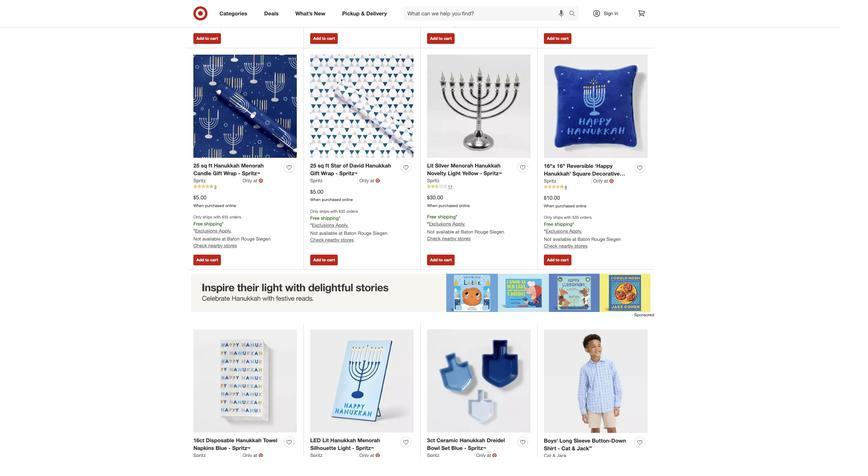 Task type: describe. For each thing, give the bounding box(es) containing it.
search button
[[566, 6, 582, 22]]

what's
[[295, 10, 313, 17]]

free inside free shipping * * exclusions apply. not available at baton rouge siegen check nearby stores
[[427, 214, 436, 220]]

with for pillow
[[564, 215, 571, 220]]

8 link
[[544, 185, 648, 190]]

$35 for wrap
[[222, 215, 228, 220]]

delivery
[[366, 10, 387, 17]]

$30.00 when purchased online
[[427, 194, 470, 208]]

check inside free shipping * * exclusions apply. not available at baton rouge siegen check nearby stores
[[427, 236, 441, 242]]

only at ¬ for 25 sq ft star of david hanukkah gift wrap - spritz™
[[359, 177, 380, 184]]

baton inside free shipping * * exclusions apply. not available at baton rouge siegen check nearby stores
[[461, 229, 473, 235]]

led lit hanukkah menorah silhouette light - spritz™
[[310, 438, 380, 452]]

spritz for 16"x 16" reversible 'happy hanukkah' square decorative pillow - spritz™
[[544, 178, 556, 184]]

pickup & delivery link
[[336, 6, 395, 21]]

3
[[214, 185, 216, 190]]

hanukkah inside '25 sq ft hanukkah menorah candle gift wrap - spritz™'
[[214, 162, 240, 169]]

nearby inside free shipping * * exclusions apply. not available at baton rouge siegen check nearby stores
[[442, 236, 456, 242]]

advertisement region
[[187, 274, 654, 313]]

bowl
[[427, 445, 440, 452]]

25 sq ft star of david hanukkah gift wrap - spritz™
[[310, 162, 391, 177]]

25 for 25 sq ft star of david hanukkah gift wrap - spritz™
[[310, 162, 316, 169]]

light for novelty
[[448, 170, 461, 177]]

free for 16"x 16" reversible 'happy hanukkah' square decorative pillow - spritz™
[[544, 222, 553, 227]]

david
[[349, 162, 364, 169]]

sq for hanukkah
[[201, 162, 207, 169]]

yellow
[[462, 170, 478, 177]]

8
[[565, 185, 567, 190]]

16ct disposable hanukkah towel napkins blue - spritz™ link
[[193, 437, 281, 453]]

disposable
[[206, 438, 234, 445]]

sleeve
[[574, 438, 590, 445]]

$30.00
[[427, 194, 443, 201]]

ships for pillow
[[553, 215, 563, 220]]

only ships with $35 orders free shipping * * exclusions apply. not available at baton rouge siegen check nearby stores for wrap
[[193, 215, 271, 249]]

25 for 25 sq ft hanukkah menorah candle gift wrap - spritz™
[[193, 162, 199, 169]]

spritz™ inside '25 sq ft hanukkah menorah candle gift wrap - spritz™'
[[242, 170, 260, 177]]

16"x
[[544, 163, 555, 170]]

star
[[331, 162, 341, 169]]

candle
[[193, 170, 211, 177]]

silver
[[435, 162, 449, 169]]

- inside 16ct disposable hanukkah towel napkins blue - spritz™
[[228, 445, 231, 452]]

of
[[343, 162, 348, 169]]

jack™
[[577, 446, 592, 453]]

3ct ceramic hanukkah dreidel bowl set blue - spritz™
[[427, 438, 505, 452]]

only ships with $35 orders free shipping * * exclusions apply. not available at baton rouge siegen check nearby stores for gift
[[310, 209, 387, 243]]

$10.00
[[544, 195, 560, 201]]

hanukkah inside the lit silver menorah hanukkah novelty light yellow - spritz™
[[475, 162, 501, 169]]

1 horizontal spatial * exclusions apply. not available at baton rouge siegen check nearby stores
[[544, 1, 621, 22]]

gift inside 25 sq ft star of david hanukkah gift wrap - spritz™
[[310, 170, 319, 177]]

novelty
[[427, 170, 446, 177]]

ships for wrap
[[203, 215, 212, 220]]

lit inside the lit silver menorah hanukkah novelty light yellow - spritz™
[[427, 162, 434, 169]]

orders for decorative
[[580, 215, 592, 220]]

spritz™ inside 25 sq ft star of david hanukkah gift wrap - spritz™
[[339, 170, 357, 177]]

when for lit silver menorah hanukkah novelty light yellow - spritz™
[[427, 203, 438, 208]]

when for 16"x 16" reversible 'happy hanukkah' square decorative pillow - spritz™
[[544, 204, 554, 209]]

rouge inside free shipping * * exclusions apply. not available at baton rouge siegen check nearby stores
[[475, 229, 488, 235]]

only ships with $35 orders free shipping * * exclusions apply. not available at baton rouge siegen check nearby stores for pillow
[[544, 215, 621, 249]]

menorah inside led lit hanukkah menorah silhouette light - spritz™
[[358, 438, 380, 445]]

25 sq ft star of david hanukkah gift wrap - spritz™ link
[[310, 162, 398, 177]]

- inside 16"x 16" reversible 'happy hanukkah' square decorative pillow - spritz™
[[561, 178, 563, 185]]

led
[[310, 438, 321, 445]]

16"x 16" reversible 'happy hanukkah' square decorative pillow - spritz™ link
[[544, 162, 632, 185]]

pillow
[[544, 178, 559, 185]]

dreidel
[[487, 438, 505, 445]]

free for 25 sq ft hanukkah menorah candle gift wrap - spritz™
[[193, 221, 203, 227]]

hanukkah inside 16ct disposable hanukkah towel napkins blue - spritz™
[[236, 438, 262, 445]]

3ct
[[427, 438, 435, 445]]

available inside free shipping * * exclusions apply. not available at baton rouge siegen check nearby stores
[[436, 229, 454, 235]]

shirt
[[544, 446, 556, 453]]

decorative
[[592, 170, 620, 177]]

spritz link for pillow
[[544, 178, 592, 185]]

ships for gift
[[320, 209, 329, 214]]

spritz link down novelty on the top
[[427, 177, 439, 184]]

apply. inside free shipping * * exclusions apply. not available at baton rouge siegen check nearby stores
[[453, 221, 465, 227]]

in
[[615, 10, 618, 16]]

spritz for 25 sq ft star of david hanukkah gift wrap - spritz™
[[310, 178, 323, 184]]

siegen inside free shipping * * exclusions apply. not available at baton rouge siegen check nearby stores
[[490, 229, 504, 235]]

online for square
[[576, 204, 587, 209]]

free for 25 sq ft star of david hanukkah gift wrap - spritz™
[[310, 216, 320, 221]]

3ct ceramic hanukkah dreidel bowl set blue - spritz™ link
[[427, 437, 515, 453]]

spritz link for wrap
[[193, 177, 241, 184]]

at inside free shipping * * exclusions apply. not available at baton rouge siegen check nearby stores
[[455, 229, 459, 235]]

boys'
[[544, 438, 558, 445]]

wrap inside '25 sq ft hanukkah menorah candle gift wrap - spritz™'
[[224, 170, 237, 177]]

only at ¬ for 16"x 16" reversible 'happy hanukkah' square decorative pillow - spritz™
[[593, 178, 614, 185]]

cat
[[561, 446, 570, 453]]

menorah inside '25 sq ft hanukkah menorah candle gift wrap - spritz™'
[[241, 162, 264, 169]]

25 sq ft hanukkah menorah candle gift wrap - spritz™
[[193, 162, 264, 177]]

$5.00 for 25 sq ft star of david hanukkah gift wrap - spritz™
[[310, 189, 323, 195]]

button-
[[592, 438, 611, 445]]

when for 25 sq ft star of david hanukkah gift wrap - spritz™
[[310, 198, 321, 203]]

hanukkah'
[[544, 170, 571, 177]]

napkins
[[193, 445, 214, 452]]

blue inside 16ct disposable hanukkah towel napkins blue - spritz™
[[216, 445, 227, 452]]

set
[[441, 445, 450, 452]]

0 horizontal spatial not available at baton rouge siegen check nearby stores
[[193, 15, 271, 27]]

purchased for david
[[322, 198, 341, 203]]

free shipping * * exclusions apply. not available at baton rouge siegen check nearby stores
[[427, 214, 504, 242]]

sponsored
[[634, 313, 654, 318]]

categories
[[219, 10, 247, 17]]

hanukkah inside 25 sq ft star of david hanukkah gift wrap - spritz™
[[365, 162, 391, 169]]

online for david
[[342, 198, 353, 203]]

shipping for 25 sq ft star of david hanukkah gift wrap - spritz™
[[321, 216, 339, 221]]

online for candle
[[225, 203, 236, 208]]



Task type: vqa. For each thing, say whether or not it's contained in the screenshot.
'trends' to the bottom
no



Task type: locate. For each thing, give the bounding box(es) containing it.
ft up candle
[[209, 162, 212, 169]]

lit up novelty on the top
[[427, 162, 434, 169]]

$5.00 for 25 sq ft hanukkah menorah candle gift wrap - spritz™
[[193, 194, 207, 201]]

exclusions apply. link
[[546, 1, 582, 7], [195, 7, 231, 13], [429, 7, 465, 13], [429, 221, 465, 227], [312, 223, 348, 228], [195, 228, 231, 234], [546, 229, 582, 234]]

0 horizontal spatial with
[[213, 215, 221, 220]]

cart
[[210, 36, 218, 41], [327, 36, 335, 41], [444, 36, 452, 41], [561, 36, 569, 41], [210, 258, 218, 263], [327, 258, 335, 263], [444, 258, 452, 263], [561, 258, 569, 263]]

16"x 16" reversible 'happy hanukkah' square decorative pillow - spritz™ image
[[544, 55, 648, 159], [544, 55, 648, 159]]

add to cart
[[196, 36, 218, 41], [313, 36, 335, 41], [430, 36, 452, 41], [547, 36, 569, 41], [196, 258, 218, 263], [313, 258, 335, 263], [430, 258, 452, 263], [547, 258, 569, 263]]

1 horizontal spatial blue
[[451, 445, 463, 452]]

pickup & delivery
[[342, 10, 387, 17]]

- down star
[[336, 170, 338, 177]]

shipping inside free shipping * * exclusions apply. not available at baton rouge siegen check nearby stores
[[438, 214, 456, 220]]

* exclusions apply. not available at baton rouge siegen check nearby stores
[[544, 1, 621, 22], [427, 7, 504, 27]]

gift inside '25 sq ft hanukkah menorah candle gift wrap - spritz™'
[[213, 170, 222, 177]]

0 horizontal spatial &
[[361, 10, 365, 17]]

- right yellow
[[480, 170, 482, 177]]

17 link
[[427, 184, 531, 190]]

blue down disposable at the left of the page
[[216, 445, 227, 452]]

light inside the lit silver menorah hanukkah novelty light yellow - spritz™
[[448, 170, 461, 177]]

0 horizontal spatial $35
[[222, 215, 228, 220]]

blue inside 3ct ceramic hanukkah dreidel bowl set blue - spritz™
[[451, 445, 463, 452]]

sign in link
[[587, 6, 629, 21]]

¬ for 25 sq ft hanukkah menorah candle gift wrap - spritz™
[[259, 177, 263, 184]]

0 vertical spatial light
[[448, 170, 461, 177]]

0 horizontal spatial ships
[[203, 215, 212, 220]]

pickup
[[342, 10, 360, 17]]

$5.00 when purchased online for wrap
[[193, 194, 236, 208]]

only ships with $35 orders free shipping * * exclusions apply. not available at baton rouge siegen check nearby stores
[[310, 209, 387, 243], [193, 215, 271, 249], [544, 215, 621, 249]]

17
[[448, 185, 452, 190]]

down
[[611, 438, 626, 445]]

- inside boys' long sleeve button-down shirt - cat & jack™
[[558, 446, 560, 453]]

spritz™
[[242, 170, 260, 177], [339, 170, 357, 177], [484, 170, 502, 177], [564, 178, 583, 185], [232, 445, 250, 452], [356, 445, 374, 452], [468, 445, 486, 452]]

only at ¬ down david
[[359, 177, 380, 184]]

purchased
[[322, 198, 341, 203], [205, 203, 224, 208], [439, 203, 458, 208], [556, 204, 575, 209]]

hanukkah inside 3ct ceramic hanukkah dreidel bowl set blue - spritz™
[[460, 438, 485, 445]]

add
[[196, 36, 204, 41], [313, 36, 321, 41], [430, 36, 438, 41], [547, 36, 555, 41], [196, 258, 204, 263], [313, 258, 321, 263], [430, 258, 438, 263], [547, 258, 555, 263]]

siegen
[[373, 8, 387, 14], [607, 9, 621, 15], [256, 15, 271, 21], [490, 15, 504, 21], [490, 229, 504, 235], [373, 231, 387, 236], [256, 236, 271, 242], [607, 237, 621, 243]]

- up 3 'link'
[[238, 170, 240, 177]]

ft for star
[[325, 162, 329, 169]]

$5.00 when purchased online
[[310, 189, 353, 203], [193, 194, 236, 208]]

& inside boys' long sleeve button-down shirt - cat & jack™
[[572, 446, 576, 453]]

ships
[[320, 209, 329, 214], [203, 215, 212, 220], [553, 215, 563, 220]]

ft left star
[[325, 162, 329, 169]]

spritz™ inside led lit hanukkah menorah silhouette light - spritz™
[[356, 445, 374, 452]]

led lit hanukkah menorah silhouette light - spritz™ link
[[310, 437, 398, 453]]

25
[[193, 162, 199, 169], [310, 162, 316, 169]]

ft inside 25 sq ft star of david hanukkah gift wrap - spritz™
[[325, 162, 329, 169]]

1 gift from the left
[[213, 170, 222, 177]]

not
[[310, 8, 318, 14], [544, 9, 552, 15], [193, 15, 201, 21], [427, 15, 435, 21], [427, 229, 435, 235], [310, 231, 318, 236], [193, 236, 201, 242], [544, 237, 552, 243]]

purchased for light
[[439, 203, 458, 208]]

online
[[342, 198, 353, 203], [225, 203, 236, 208], [459, 203, 470, 208], [576, 204, 587, 209]]

hanukkah up 3
[[214, 162, 240, 169]]

what's new link
[[290, 6, 334, 21]]

menorah inside the lit silver menorah hanukkah novelty light yellow - spritz™
[[451, 162, 473, 169]]

available
[[319, 8, 337, 14], [553, 9, 571, 15], [202, 15, 220, 21], [436, 15, 454, 21], [436, 229, 454, 235], [319, 231, 337, 236], [202, 236, 220, 242], [553, 237, 571, 243]]

0 vertical spatial &
[[361, 10, 365, 17]]

exclusions
[[546, 1, 568, 7], [195, 7, 218, 13], [429, 7, 451, 13], [429, 221, 451, 227], [312, 223, 334, 228], [195, 228, 218, 234], [546, 229, 568, 234]]

stores inside free shipping * * exclusions apply. not available at baton rouge siegen check nearby stores
[[458, 236, 471, 242]]

- inside '25 sq ft hanukkah menorah candle gift wrap - spritz™'
[[238, 170, 240, 177]]

gift
[[213, 170, 222, 177], [310, 170, 319, 177]]

hanukkah up yellow
[[475, 162, 501, 169]]

- inside 3ct ceramic hanukkah dreidel bowl set blue - spritz™
[[464, 445, 466, 452]]

spritz link up 8 at the right of the page
[[544, 178, 592, 185]]

categories link
[[214, 6, 256, 21]]

1 horizontal spatial gift
[[310, 170, 319, 177]]

menorah
[[241, 162, 264, 169], [451, 162, 473, 169], [358, 438, 380, 445]]

0 horizontal spatial blue
[[216, 445, 227, 452]]

16ct
[[193, 438, 204, 445]]

wrap inside 25 sq ft star of david hanukkah gift wrap - spritz™
[[321, 170, 334, 177]]

online inside $10.00 when purchased online
[[576, 204, 587, 209]]

- down disposable at the left of the page
[[228, 445, 231, 452]]

1 horizontal spatial only ships with $35 orders free shipping * * exclusions apply. not available at baton rouge siegen check nearby stores
[[310, 209, 387, 243]]

$5.00 when purchased online down star
[[310, 189, 353, 203]]

16"x 16" reversible 'happy hanukkah' square decorative pillow - spritz™
[[544, 163, 620, 185]]

check nearby stores button
[[310, 14, 354, 21], [544, 16, 587, 23], [193, 21, 237, 28], [427, 21, 471, 28], [427, 236, 471, 242], [310, 237, 354, 244], [193, 243, 237, 250], [544, 243, 587, 250]]

2 horizontal spatial only at ¬
[[593, 178, 614, 185]]

what's new
[[295, 10, 325, 17]]

apply.
[[569, 1, 582, 7], [219, 7, 231, 13], [453, 7, 465, 13], [453, 221, 465, 227], [336, 223, 348, 228], [219, 228, 231, 234], [569, 229, 582, 234]]

light right silhouette at bottom left
[[338, 445, 351, 452]]

1 25 from the left
[[193, 162, 199, 169]]

0 horizontal spatial * exclusions apply. not available at baton rouge siegen check nearby stores
[[427, 7, 504, 27]]

lit
[[427, 162, 434, 169], [322, 438, 329, 445]]

ft inside '25 sq ft hanukkah menorah candle gift wrap - spritz™'
[[209, 162, 212, 169]]

$35
[[339, 209, 345, 214], [222, 215, 228, 220], [573, 215, 579, 220]]

hanukkah right david
[[365, 162, 391, 169]]

16ct disposable hanukkah towel napkins blue - spritz™ image
[[193, 330, 297, 434], [193, 330, 297, 434]]

1 horizontal spatial $5.00 when purchased online
[[310, 189, 353, 203]]

25 inside '25 sq ft hanukkah menorah candle gift wrap - spritz™'
[[193, 162, 199, 169]]

$5.00
[[310, 189, 323, 195], [193, 194, 207, 201]]

- right the set
[[464, 445, 466, 452]]

towel
[[263, 438, 277, 445]]

deals
[[264, 10, 279, 17]]

0 horizontal spatial sq
[[201, 162, 207, 169]]

1 horizontal spatial only at ¬
[[359, 177, 380, 184]]

-
[[238, 170, 240, 177], [336, 170, 338, 177], [480, 170, 482, 177], [561, 178, 563, 185], [228, 445, 231, 452], [352, 445, 354, 452], [464, 445, 466, 452], [558, 446, 560, 453]]

1 blue from the left
[[216, 445, 227, 452]]

sq inside 25 sq ft star of david hanukkah gift wrap - spritz™
[[318, 162, 324, 169]]

2 sq from the left
[[318, 162, 324, 169]]

$35 for pillow
[[573, 215, 579, 220]]

purchased inside the $30.00 when purchased online
[[439, 203, 458, 208]]

sq for star
[[318, 162, 324, 169]]

with
[[330, 209, 338, 214], [213, 215, 221, 220], [564, 215, 571, 220]]

purchased for square
[[556, 204, 575, 209]]

only at ¬ for 25 sq ft hanukkah menorah candle gift wrap - spritz™
[[242, 177, 263, 184]]

- inside led lit hanukkah menorah silhouette light - spritz™
[[352, 445, 354, 452]]

1 horizontal spatial not available at baton rouge siegen check nearby stores
[[310, 8, 387, 20]]

boys' long sleeve button-down shirt - cat & jack™ image
[[544, 330, 648, 434], [544, 330, 648, 434]]

1 wrap from the left
[[224, 170, 237, 177]]

0 horizontal spatial light
[[338, 445, 351, 452]]

sign
[[604, 10, 613, 16]]

$5.00 when purchased online for gift
[[310, 189, 353, 203]]

1 horizontal spatial 25
[[310, 162, 316, 169]]

blue right the set
[[451, 445, 463, 452]]

1 horizontal spatial menorah
[[358, 438, 380, 445]]

spritz™ inside the lit silver menorah hanukkah novelty light yellow - spritz™
[[484, 170, 502, 177]]

hanukkah inside led lit hanukkah menorah silhouette light - spritz™
[[330, 438, 356, 445]]

square
[[573, 170, 591, 177]]

online down 25 sq ft star of david hanukkah gift wrap - spritz™
[[342, 198, 353, 203]]

2 horizontal spatial only ships with $35 orders free shipping * * exclusions apply. not available at baton rouge siegen check nearby stores
[[544, 215, 621, 249]]

2 wrap from the left
[[321, 170, 334, 177]]

- inside 25 sq ft star of david hanukkah gift wrap - spritz™
[[336, 170, 338, 177]]

0 horizontal spatial menorah
[[241, 162, 264, 169]]

new
[[314, 10, 325, 17]]

sign in
[[604, 10, 618, 16]]

- inside the lit silver menorah hanukkah novelty light yellow - spritz™
[[480, 170, 482, 177]]

at
[[339, 8, 343, 14], [572, 9, 576, 15], [222, 15, 226, 21], [455, 15, 459, 21], [253, 178, 257, 184], [370, 178, 374, 184], [604, 178, 608, 184], [455, 229, 459, 235], [339, 231, 343, 236], [222, 236, 226, 242], [572, 237, 576, 243]]

spritz™ inside 16ct disposable hanukkah towel napkins blue - spritz™
[[232, 445, 250, 452]]

stores
[[341, 15, 354, 20], [575, 16, 587, 22], [224, 22, 237, 27], [458, 22, 471, 27], [458, 236, 471, 242], [341, 237, 354, 243], [224, 243, 237, 249], [575, 244, 587, 249]]

0 horizontal spatial 25
[[193, 162, 199, 169]]

3ct ceramic hanukkah dreidel bowl set blue - spritz™ image
[[427, 330, 531, 434], [427, 330, 531, 434]]

ft for hanukkah
[[209, 162, 212, 169]]

1 horizontal spatial sq
[[318, 162, 324, 169]]

spritz link for gift
[[310, 177, 358, 184]]

ft
[[209, 162, 212, 169], [325, 162, 329, 169]]

reversible
[[567, 163, 593, 170]]

* exclusions apply.
[[193, 7, 231, 13]]

spritz link up 3
[[193, 177, 241, 184]]

2 blue from the left
[[451, 445, 463, 452]]

when inside the $30.00 when purchased online
[[427, 203, 438, 208]]

2 horizontal spatial with
[[564, 215, 571, 220]]

lit silver menorah hanukkah novelty light yellow - spritz™ image
[[427, 55, 531, 158], [427, 55, 531, 158]]

only at ¬ down decorative
[[593, 178, 614, 185]]

¬ for 16"x 16" reversible 'happy hanukkah' square decorative pillow - spritz™
[[609, 178, 614, 185]]

online down 3 'link'
[[225, 203, 236, 208]]

shipping for 16"x 16" reversible 'happy hanukkah' square decorative pillow - spritz™
[[555, 222, 573, 227]]

spritz™ inside 16"x 16" reversible 'happy hanukkah' square decorative pillow - spritz™
[[564, 178, 583, 185]]

3 link
[[193, 184, 297, 190]]

1 vertical spatial &
[[572, 446, 576, 453]]

What can we help you find? suggestions appear below search field
[[403, 6, 571, 21]]

0 horizontal spatial ¬
[[259, 177, 263, 184]]

1 horizontal spatial ft
[[325, 162, 329, 169]]

2 horizontal spatial menorah
[[451, 162, 473, 169]]

search
[[566, 11, 582, 17]]

with for gift
[[330, 209, 338, 214]]

sq left star
[[318, 162, 324, 169]]

spritz™ inside 3ct ceramic hanukkah dreidel bowl set blue - spritz™
[[468, 445, 486, 452]]

*
[[544, 1, 546, 7], [193, 7, 195, 13], [427, 7, 429, 13], [456, 214, 457, 220], [339, 216, 340, 221], [427, 221, 429, 227], [222, 221, 224, 227], [573, 222, 574, 227], [310, 223, 312, 228], [193, 228, 195, 234], [544, 229, 546, 234]]

2 gift from the left
[[310, 170, 319, 177]]

orders for hanukkah
[[346, 209, 358, 214]]

spritz link down star
[[310, 177, 358, 184]]

exclusions inside free shipping * * exclusions apply. not available at baton rouge siegen check nearby stores
[[429, 221, 451, 227]]

silhouette
[[310, 445, 336, 452]]

with for wrap
[[213, 215, 221, 220]]

¬ for 25 sq ft star of david hanukkah gift wrap - spritz™
[[376, 177, 380, 184]]

wrap down star
[[321, 170, 334, 177]]

0 vertical spatial lit
[[427, 162, 434, 169]]

deals link
[[258, 6, 287, 21]]

nearby
[[325, 15, 340, 20], [559, 16, 573, 22], [208, 22, 223, 27], [442, 22, 456, 27], [442, 236, 456, 242], [325, 237, 340, 243], [208, 243, 223, 249], [559, 244, 573, 249]]

light up 17
[[448, 170, 461, 177]]

check
[[310, 15, 324, 20], [544, 16, 558, 22], [193, 22, 207, 27], [427, 22, 441, 27], [427, 236, 441, 242], [310, 237, 324, 243], [193, 243, 207, 249], [544, 244, 558, 249]]

0 horizontal spatial ft
[[209, 162, 212, 169]]

- left the cat on the bottom right of page
[[558, 446, 560, 453]]

wrap up 3 'link'
[[224, 170, 237, 177]]

2 horizontal spatial $35
[[573, 215, 579, 220]]

lit silver menorah hanukkah novelty light yellow - spritz™ link
[[427, 162, 515, 177]]

1 horizontal spatial light
[[448, 170, 461, 177]]

only at ¬ down '25 sq ft hanukkah menorah candle gift wrap - spritz™'
[[242, 177, 263, 184]]

2 25 from the left
[[310, 162, 316, 169]]

orders for gift
[[230, 215, 241, 220]]

25 sq ft hanukkah menorah candle gift wrap - spritz™ link
[[193, 162, 281, 177]]

0 horizontal spatial $5.00
[[193, 194, 207, 201]]

0 horizontal spatial only at ¬
[[242, 177, 263, 184]]

& right pickup
[[361, 10, 365, 17]]

1 horizontal spatial $35
[[339, 209, 345, 214]]

lit silver menorah hanukkah novelty light yellow - spritz™
[[427, 162, 502, 177]]

$10.00 when purchased online
[[544, 195, 587, 209]]

hanukkah left towel
[[236, 438, 262, 445]]

light for silhouette
[[338, 445, 351, 452]]

0 horizontal spatial orders
[[230, 215, 241, 220]]

light inside led lit hanukkah menorah silhouette light - spritz™
[[338, 445, 351, 452]]

lit inside led lit hanukkah menorah silhouette light - spritz™
[[322, 438, 329, 445]]

2 horizontal spatial orders
[[580, 215, 592, 220]]

1 horizontal spatial orders
[[346, 209, 358, 214]]

0 horizontal spatial wrap
[[224, 170, 237, 177]]

purchased for candle
[[205, 203, 224, 208]]

online up free shipping * * exclusions apply. not available at baton rouge siegen check nearby stores
[[459, 203, 470, 208]]

25 sq ft star of david hanukkah gift wrap - spritz™ image
[[310, 55, 414, 158], [310, 55, 414, 158]]

16"
[[557, 163, 565, 170]]

sq inside '25 sq ft hanukkah menorah candle gift wrap - spritz™'
[[201, 162, 207, 169]]

orders
[[346, 209, 358, 214], [230, 215, 241, 220], [580, 215, 592, 220]]

led lit hanukkah menorah silhouette light - spritz™ image
[[310, 330, 414, 434], [310, 330, 414, 434]]

1 vertical spatial light
[[338, 445, 351, 452]]

$5.00 when purchased online down 3
[[193, 194, 236, 208]]

2 horizontal spatial ¬
[[609, 178, 614, 185]]

0 horizontal spatial $5.00 when purchased online
[[193, 194, 236, 208]]

purchased inside $10.00 when purchased online
[[556, 204, 575, 209]]

2 horizontal spatial ships
[[553, 215, 563, 220]]

1 horizontal spatial &
[[572, 446, 576, 453]]

25 sq ft hanukkah menorah candle gift wrap - spritz™ image
[[193, 55, 297, 158], [193, 55, 297, 158]]

25 inside 25 sq ft star of david hanukkah gift wrap - spritz™
[[310, 162, 316, 169]]

online for light
[[459, 203, 470, 208]]

1 ft from the left
[[209, 162, 212, 169]]

sq
[[201, 162, 207, 169], [318, 162, 324, 169]]

sq up candle
[[201, 162, 207, 169]]

25 up candle
[[193, 162, 199, 169]]

boys' long sleeve button-down shirt - cat & jack™ link
[[544, 438, 632, 453]]

spritz for 25 sq ft hanukkah menorah candle gift wrap - spritz™
[[193, 178, 206, 184]]

boys' long sleeve button-down shirt - cat & jack™
[[544, 438, 626, 453]]

25 left star
[[310, 162, 316, 169]]

online down 8 link
[[576, 204, 587, 209]]

2 ft from the left
[[325, 162, 329, 169]]

not inside free shipping * * exclusions apply. not available at baton rouge siegen check nearby stores
[[427, 229, 435, 235]]

when
[[310, 198, 321, 203], [193, 203, 204, 208], [427, 203, 438, 208], [544, 204, 554, 209]]

online inside the $30.00 when purchased online
[[459, 203, 470, 208]]

0 horizontal spatial lit
[[322, 438, 329, 445]]

- right silhouette at bottom left
[[352, 445, 354, 452]]

0 horizontal spatial gift
[[213, 170, 222, 177]]

1 horizontal spatial ships
[[320, 209, 329, 214]]

$35 for gift
[[339, 209, 345, 214]]

shipping for 25 sq ft hanukkah menorah candle gift wrap - spritz™
[[204, 221, 222, 227]]

1 sq from the left
[[201, 162, 207, 169]]

1 horizontal spatial with
[[330, 209, 338, 214]]

&
[[361, 10, 365, 17], [572, 446, 576, 453]]

hanukkah left 'dreidel'
[[460, 438, 485, 445]]

1 vertical spatial lit
[[322, 438, 329, 445]]

- left 8 at the right of the page
[[561, 178, 563, 185]]

0 horizontal spatial only ships with $35 orders free shipping * * exclusions apply. not available at baton rouge siegen check nearby stores
[[193, 215, 271, 249]]

1 horizontal spatial ¬
[[376, 177, 380, 184]]

1 horizontal spatial $5.00
[[310, 189, 323, 195]]

baton
[[344, 8, 356, 14], [578, 9, 590, 15], [227, 15, 240, 21], [461, 15, 473, 21], [461, 229, 473, 235], [344, 231, 356, 236], [227, 236, 240, 242], [578, 237, 590, 243]]

1 horizontal spatial lit
[[427, 162, 434, 169]]

lit up silhouette at bottom left
[[322, 438, 329, 445]]

1 horizontal spatial wrap
[[321, 170, 334, 177]]

hanukkah up silhouette at bottom left
[[330, 438, 356, 445]]

add to cart button
[[193, 33, 221, 44], [310, 33, 338, 44], [427, 33, 455, 44], [544, 33, 572, 44], [193, 255, 221, 266], [310, 255, 338, 266], [427, 255, 455, 266], [544, 255, 572, 266]]

long
[[559, 438, 572, 445]]

when for 25 sq ft hanukkah menorah candle gift wrap - spritz™
[[193, 203, 204, 208]]

when inside $10.00 when purchased online
[[544, 204, 554, 209]]

'happy
[[595, 163, 613, 170]]

& right the cat on the bottom right of page
[[572, 446, 576, 453]]

16ct disposable hanukkah towel napkins blue - spritz™
[[193, 438, 277, 452]]

ceramic
[[437, 438, 458, 445]]



